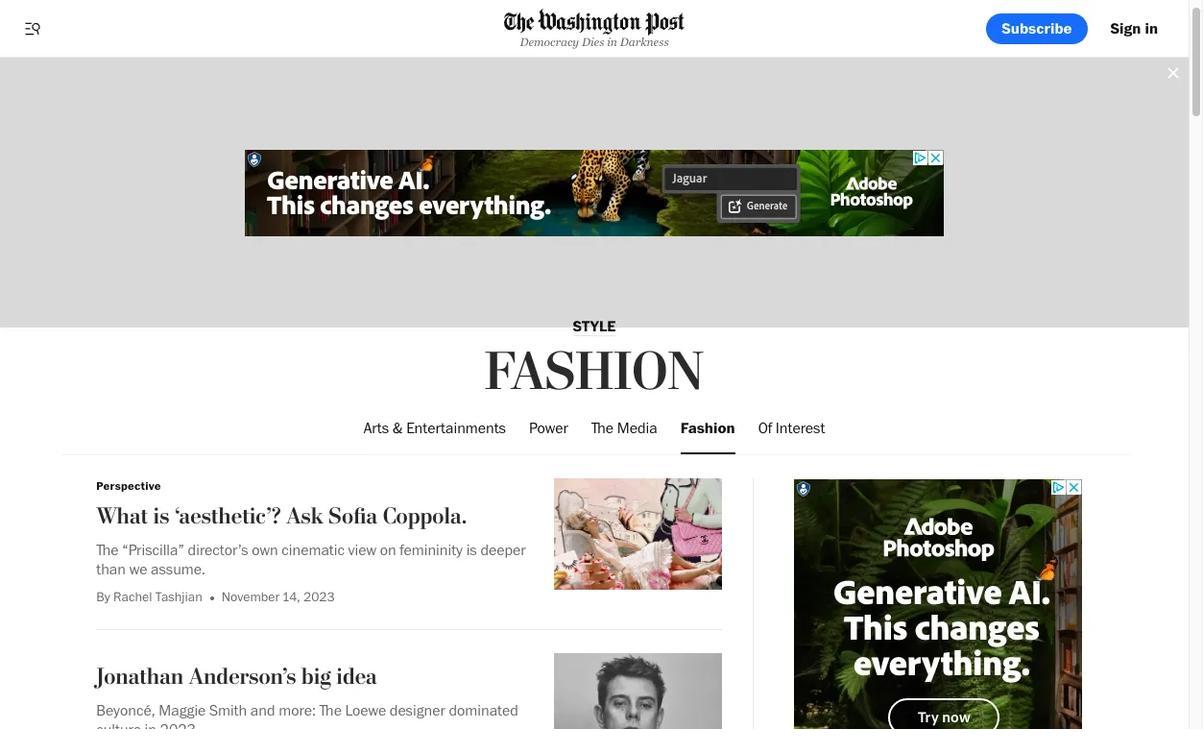 Task type: describe. For each thing, give the bounding box(es) containing it.
idea
[[337, 663, 377, 691]]

the for the media
[[591, 419, 614, 437]]

the media
[[591, 419, 658, 437]]

assume.
[[151, 560, 205, 578]]

interest
[[776, 419, 825, 437]]

power link
[[529, 403, 568, 454]]

style link
[[573, 317, 616, 336]]

arts & entertainments link
[[364, 403, 506, 454]]

fashion link
[[681, 404, 735, 455]]

cinematic
[[282, 541, 345, 559]]

by
[[96, 589, 110, 604]]

november
[[222, 589, 280, 604]]

we
[[129, 560, 147, 578]]

culture
[[96, 721, 141, 729]]

1 horizontal spatial in
[[607, 35, 617, 49]]

coppola.
[[383, 502, 467, 530]]

maggie
[[159, 702, 206, 720]]

media
[[617, 419, 658, 437]]

jonathan anderson's big idea
[[96, 663, 377, 691]]

fashion
[[485, 341, 704, 405]]

in inside beyoncé, maggie smith and more: the loewe designer dominated culture in 2023.
[[145, 721, 157, 729]]

subscribe
[[1002, 19, 1073, 37]]

fashion link
[[485, 341, 704, 405]]

search and browse sections image
[[23, 19, 42, 38]]

democracy
[[520, 35, 579, 49]]

style
[[573, 317, 616, 335]]

fashion
[[681, 419, 735, 437]]

view
[[348, 541, 377, 559]]

2023.
[[160, 721, 200, 729]]

of interest
[[758, 419, 825, 437]]

anderson's
[[189, 663, 296, 691]]

ask
[[286, 502, 323, 530]]

beyoncé, maggie smith and more: the loewe designer dominated culture in 2023.
[[96, 702, 519, 729]]

14,
[[283, 589, 300, 604]]

dominated
[[449, 702, 519, 720]]

big
[[301, 663, 331, 691]]

tagline, democracy dies in darkness element
[[504, 35, 685, 49]]

sign in
[[1111, 19, 1158, 37]]

rachel tashjian link
[[113, 589, 202, 604]]

the "priscilla" director's own cinematic view on femininity is deeper than we assume.
[[96, 541, 526, 578]]

tashjian
[[155, 589, 202, 604]]

subscribe link
[[987, 13, 1088, 44]]

entertainments
[[406, 419, 506, 437]]

democracy dies in darkness link
[[504, 9, 685, 49]]

1 vertical spatial advertisement region
[[795, 479, 1083, 729]]

0 vertical spatial advertisement region
[[245, 149, 944, 236]]

femininity
[[400, 541, 463, 559]]

&
[[393, 419, 403, 437]]

perspective what is 'aesthetic'? ask sofia coppola.
[[96, 478, 467, 530]]



Task type: locate. For each thing, give the bounding box(es) containing it.
of
[[758, 419, 772, 437]]

in
[[1145, 19, 1158, 37], [607, 35, 617, 49], [145, 721, 157, 729]]

what is 'aesthetic'? ask sofia coppola. link
[[96, 502, 539, 533]]

jonathan anderson's big idea link
[[96, 663, 539, 694]]

own
[[252, 541, 278, 559]]

the right more:
[[319, 702, 342, 720]]

"priscilla"
[[122, 541, 184, 559]]

2 horizontal spatial the
[[591, 419, 614, 437]]

0 horizontal spatial in
[[145, 721, 157, 729]]

smith
[[209, 702, 247, 720]]

the washington post homepage. image
[[504, 9, 685, 36]]

the media link
[[591, 403, 658, 454]]

1 vertical spatial is
[[466, 541, 477, 559]]

2023
[[304, 589, 335, 604]]

november 14, 2023
[[222, 589, 335, 604]]

the
[[591, 419, 614, 437], [96, 541, 119, 559], [319, 702, 342, 720]]

1 vertical spatial the
[[96, 541, 119, 559]]

beyoncé,
[[96, 702, 155, 720]]

dies
[[582, 35, 604, 49]]

1 horizontal spatial is
[[466, 541, 477, 559]]

2 vertical spatial the
[[319, 702, 342, 720]]

the inside beyoncé, maggie smith and more: the loewe designer dominated culture in 2023.
[[319, 702, 342, 720]]

loewe
[[345, 702, 386, 720]]

'aesthetic'?
[[175, 502, 281, 530]]

jonathan
[[96, 663, 184, 691]]

arts & entertainments
[[364, 419, 506, 437]]

darkness
[[620, 35, 669, 49]]

the inside the media link
[[591, 419, 614, 437]]

designer
[[390, 702, 445, 720]]

is inside the "priscilla" director's own cinematic view on femininity is deeper than we assume.
[[466, 541, 477, 559]]

director's
[[188, 541, 248, 559]]

primary element
[[0, 0, 1189, 58]]

2 horizontal spatial in
[[1145, 19, 1158, 37]]

0 horizontal spatial is
[[153, 502, 169, 530]]

the left media
[[591, 419, 614, 437]]

the for the "priscilla" director's own cinematic view on femininity is deeper than we assume.
[[96, 541, 119, 559]]

is inside perspective what is 'aesthetic'? ask sofia coppola.
[[153, 502, 169, 530]]

sign
[[1111, 19, 1141, 37]]

and
[[251, 702, 275, 720]]

perspective
[[96, 478, 161, 492]]

the inside the "priscilla" director's own cinematic view on femininity is deeper than we assume.
[[96, 541, 119, 559]]

0 horizontal spatial the
[[96, 541, 119, 559]]

power
[[529, 419, 568, 437]]

democracy dies in darkness
[[520, 35, 669, 49]]

in down the beyoncé,
[[145, 721, 157, 729]]

than
[[96, 560, 126, 578]]

arts
[[364, 419, 389, 437]]

close image
[[1166, 65, 1181, 81]]

in right dies
[[607, 35, 617, 49]]

is
[[153, 502, 169, 530], [466, 541, 477, 559]]

rachel
[[113, 589, 152, 604]]

sofia
[[328, 502, 378, 530]]

is left deeper
[[466, 541, 477, 559]]

0 vertical spatial is
[[153, 502, 169, 530]]

deeper
[[481, 541, 526, 559]]

in right the sign at the right
[[1145, 19, 1158, 37]]

the up 'than'
[[96, 541, 119, 559]]

is up "priscilla"
[[153, 502, 169, 530]]

advertisement region
[[245, 149, 944, 236], [795, 479, 1083, 729]]

more:
[[279, 702, 316, 720]]

0 vertical spatial the
[[591, 419, 614, 437]]

style fashion
[[485, 317, 704, 405]]

by rachel tashjian
[[96, 589, 202, 604]]

on
[[380, 541, 396, 559]]

1 horizontal spatial the
[[319, 702, 342, 720]]

of interest link
[[758, 403, 825, 454]]

what
[[96, 502, 148, 530]]

sign in link
[[1096, 13, 1174, 44]]



Task type: vqa. For each thing, say whether or not it's contained in the screenshot.
the Email this article icon
no



